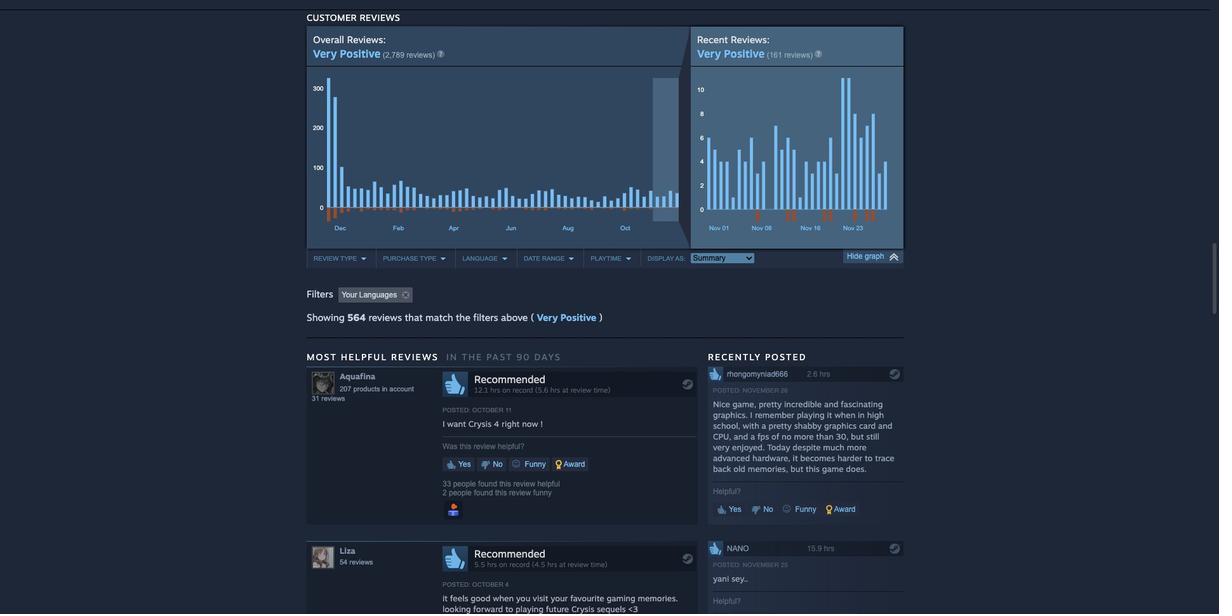 Task type: describe. For each thing, give the bounding box(es) containing it.
card
[[859, 421, 876, 431]]

(161
[[767, 51, 782, 60]]

0 vertical spatial it
[[827, 410, 832, 420]]

sey..
[[732, 574, 748, 584]]

2 vertical spatial and
[[734, 432, 748, 442]]

10
[[697, 86, 704, 93]]

1 vertical spatial it
[[793, 453, 798, 464]]

playing inside posted: november 26 nice game, pretty incredible and fascinating graphics. i remember playing it when in high school, with a pretty shabby graphics card and cpu, and a fps of no more than 30, but still very enjoyed. today despite much more advanced hardware, it becomes harder to trace back old memories, but this game does.
[[797, 410, 825, 420]]

reviews: for recent reviews:
[[731, 34, 770, 46]]

yani
[[713, 574, 729, 584]]

i inside posted: october 11 i want crysis 4 right now !
[[443, 419, 445, 429]]

above
[[501, 312, 528, 324]]

was this review helpful?
[[443, 443, 525, 452]]

0 vertical spatial pretty
[[759, 399, 782, 410]]

nov 16
[[801, 225, 821, 232]]

award for helpful?
[[833, 506, 856, 514]]

hide graph
[[847, 252, 884, 261]]

reviews down "languages"
[[369, 312, 402, 324]]

time) for it feels good when you visit your favourite gaming memories. looking forward to playing future crysis sequels <3
[[591, 561, 608, 570]]

(4.5
[[532, 561, 545, 570]]

overall reviews: very positive (2,789 reviews)
[[313, 34, 435, 60]]

posted: for want
[[443, 407, 470, 414]]

1 horizontal spatial very
[[537, 312, 558, 324]]

very
[[713, 443, 730, 453]]

0 vertical spatial more
[[794, 432, 814, 442]]

nov 01
[[709, 225, 729, 232]]

in
[[446, 352, 458, 363]]

reviews up overall reviews: very positive (2,789 reviews) at the top left of page
[[360, 12, 400, 23]]

nov for nov 16
[[801, 225, 812, 232]]

207 products in account link
[[340, 385, 414, 393]]

most helpful reviews in the past 90 days
[[307, 352, 561, 363]]

very for overall reviews:
[[313, 47, 337, 60]]

display
[[648, 255, 674, 262]]

days
[[534, 352, 561, 363]]

4 inside posted: october 11 i want crysis 4 right now !
[[494, 419, 499, 429]]

aquafina
[[340, 372, 375, 382]]

visit
[[533, 594, 548, 604]]

4 for feels
[[505, 582, 509, 589]]

found down was this review helpful?
[[478, 480, 497, 489]]

record for it feels good when you visit your favourite gaming memories. looking forward to playing future crysis sequels <3
[[509, 561, 530, 570]]

high
[[867, 410, 884, 420]]

posted: for feels
[[443, 582, 470, 589]]

16
[[814, 225, 821, 232]]

it inside posted: october 4 it feels good when you visit your favourite gaming memories. looking forward to playing future crysis sequels <3
[[443, 594, 448, 604]]

0 for 0
[[320, 205, 324, 211]]

award link for helpful?
[[822, 503, 859, 517]]

your languages
[[342, 291, 397, 300]]

record for i want crysis 4 right now !
[[513, 386, 533, 395]]

nice
[[713, 399, 730, 410]]

(
[[531, 312, 534, 324]]

1 vertical spatial but
[[791, 464, 803, 474]]

helpful?
[[498, 443, 525, 452]]

harder
[[838, 453, 863, 464]]

customer reviews
[[307, 12, 400, 23]]

favourite
[[570, 594, 604, 604]]

funny for was this review helpful?
[[523, 460, 546, 469]]

want
[[447, 419, 466, 429]]

review type
[[314, 255, 357, 262]]

becomes
[[800, 453, 835, 464]]

54 reviews link
[[340, 559, 373, 566]]

date
[[524, 255, 540, 262]]

game
[[822, 464, 844, 474]]

11
[[505, 407, 512, 414]]

trace
[[875, 453, 895, 464]]

0 horizontal spatial a
[[751, 432, 755, 442]]

award link for was this review helpful?
[[552, 458, 589, 472]]

oct
[[620, 225, 630, 232]]

back
[[713, 464, 731, 474]]

to inside posted: november 26 nice game, pretty incredible and fascinating graphics. i remember playing it when in high school, with a pretty shabby graphics card and cpu, and a fps of no more than 30, but still very enjoyed. today despite much more advanced hardware, it becomes harder to trace back old memories, but this game does.
[[865, 453, 873, 464]]

12.1
[[474, 386, 488, 395]]

1 vertical spatial pretty
[[769, 421, 792, 431]]

past
[[487, 352, 513, 363]]

hrs right 2.6
[[820, 370, 830, 379]]

was
[[443, 443, 458, 452]]

aquafina 207 products in account 31 reviews
[[312, 372, 414, 403]]

hrs right 5.5
[[487, 561, 497, 570]]

your
[[342, 291, 357, 300]]

yes for helpful?
[[727, 506, 742, 514]]

enjoyed.
[[732, 443, 765, 453]]

people down 'was'
[[449, 489, 472, 498]]

no
[[782, 432, 792, 442]]

recently posted
[[708, 352, 807, 363]]

2 horizontal spatial and
[[878, 421, 893, 431]]

recent reviews: very positive (161 reviews)
[[697, 34, 813, 60]]

rhongomyniad666
[[727, 370, 788, 379]]

nov 23
[[843, 225, 863, 232]]

posted: october 11 i want crysis 4 right now !
[[443, 407, 543, 429]]

reviews: for overall reviews:
[[347, 34, 386, 46]]

funny for helpful?
[[793, 506, 816, 514]]

33 people found this review helpful 2 people found this review funny
[[443, 480, 560, 498]]

recommended for it feels good when you visit your favourite gaming memories. looking forward to playing future crysis sequels <3
[[474, 548, 546, 561]]

01
[[722, 225, 729, 232]]

when inside posted: october 4 it feels good when you visit your favourite gaming memories. looking forward to playing future crysis sequels <3
[[493, 594, 514, 604]]

15.9
[[807, 545, 822, 554]]

does.
[[846, 464, 867, 474]]

0 vertical spatial but
[[851, 432, 864, 442]]

300
[[313, 85, 324, 92]]

on for it feels good when you visit your favourite gaming memories. looking forward to playing future crysis sequels <3
[[499, 561, 507, 570]]

1 vertical spatial the
[[462, 352, 483, 363]]

no for helpful?
[[761, 506, 773, 514]]

account
[[389, 385, 414, 393]]

advanced
[[713, 453, 750, 464]]

this right 'was'
[[460, 443, 472, 452]]

23
[[856, 225, 863, 232]]

graph
[[865, 252, 884, 261]]

207
[[340, 385, 351, 393]]

2.6 hrs
[[807, 370, 830, 379]]

overall
[[313, 34, 344, 46]]

very for recent reviews:
[[697, 47, 721, 60]]

reviews inside liza 54 reviews
[[349, 559, 373, 566]]

range
[[542, 255, 565, 262]]

posted: october 4 it feels good when you visit your favourite gaming memories. looking forward to playing future crysis sequels <3
[[443, 582, 678, 615]]

yes for was this review helpful?
[[457, 460, 471, 469]]

despite
[[793, 443, 821, 453]]

4 for 8
[[700, 158, 704, 165]]

type for review type
[[340, 255, 357, 262]]

reviews) for overall reviews:
[[407, 51, 435, 60]]

30,
[[836, 432, 849, 442]]

posted: november 26 nice game, pretty incredible and fascinating graphics. i remember playing it when in high school, with a pretty shabby graphics card and cpu, and a fps of no more than 30, but still very enjoyed. today despite much more advanced hardware, it becomes harder to trace back old memories, but this game does.
[[713, 387, 895, 474]]

customer
[[307, 12, 357, 23]]

much
[[823, 443, 845, 453]]

feels
[[450, 594, 468, 604]]

this left funny
[[495, 489, 507, 498]]

reviews) for recent reviews:
[[784, 51, 813, 60]]

posted
[[765, 352, 807, 363]]

0 2 4 6 8
[[700, 111, 704, 213]]

review
[[314, 255, 339, 262]]

posted: for sey..
[[713, 562, 741, 569]]

fps
[[758, 432, 769, 442]]

display as:
[[648, 255, 687, 262]]

cpu,
[[713, 432, 731, 442]]

8
[[700, 111, 704, 118]]

crysis inside posted: october 4 it feels good when you visit your favourite gaming memories. looking forward to playing future crysis sequels <3
[[571, 605, 595, 615]]

type for purchase type
[[420, 255, 437, 262]]



Task type: vqa. For each thing, say whether or not it's contained in the screenshot.
$24.99
no



Task type: locate. For each thing, give the bounding box(es) containing it.
funny up helpful
[[523, 460, 546, 469]]

1 vertical spatial award
[[833, 506, 856, 514]]

1 vertical spatial yes link
[[713, 503, 745, 517]]

november inside posted: november 26 nice game, pretty incredible and fascinating graphics. i remember playing it when in high school, with a pretty shabby graphics card and cpu, and a fps of no more than 30, but still very enjoyed. today despite much more advanced hardware, it becomes harder to trace back old memories, but this game does.
[[743, 387, 779, 394]]

posted: up nice
[[713, 387, 741, 394]]

the left the filters
[[456, 312, 471, 324]]

november
[[743, 387, 779, 394], [743, 562, 779, 569]]

and
[[824, 399, 839, 410], [878, 421, 893, 431], [734, 432, 748, 442]]

nov for nov 01
[[709, 225, 721, 232]]

2 down 'was'
[[443, 489, 447, 498]]

2 inside the 33 people found this review helpful 2 people found this review funny
[[443, 489, 447, 498]]

0 horizontal spatial 2
[[443, 489, 447, 498]]

the right in
[[462, 352, 483, 363]]

!
[[541, 419, 543, 429]]

nov left 08
[[752, 225, 763, 232]]

0 vertical spatial funny
[[523, 460, 546, 469]]

liza
[[340, 546, 355, 556]]

helpful? down yani
[[713, 598, 741, 606]]

recommended 12.1 hrs on record            (5.6 hrs at review time)
[[474, 373, 611, 395]]

2 helpful? from the top
[[713, 598, 741, 606]]

positive inside recent reviews: very positive (161 reviews)
[[724, 47, 765, 60]]

1 horizontal spatial in
[[858, 410, 865, 420]]

1 horizontal spatial funny link
[[779, 503, 820, 517]]

1 horizontal spatial a
[[762, 421, 766, 431]]

0 horizontal spatial in
[[382, 385, 388, 393]]

1 vertical spatial 4
[[494, 419, 499, 429]]

0 vertical spatial november
[[743, 387, 779, 394]]

nov
[[709, 225, 721, 232], [752, 225, 763, 232], [801, 225, 812, 232], [843, 225, 855, 232]]

very right (
[[537, 312, 558, 324]]

funny link for helpful?
[[779, 503, 820, 517]]

yes link for was this review helpful?
[[443, 458, 475, 472]]

)
[[599, 312, 603, 324]]

crysis up was this review helpful?
[[469, 419, 492, 429]]

nov for nov 23
[[843, 225, 855, 232]]

language
[[463, 255, 498, 262]]

this down becomes
[[806, 464, 820, 474]]

0 horizontal spatial when
[[493, 594, 514, 604]]

a left the fps at bottom right
[[751, 432, 755, 442]]

no link for was this review helpful?
[[477, 458, 507, 472]]

1 reviews) from the left
[[407, 51, 435, 60]]

review right (5.6 at the bottom of page
[[571, 386, 592, 395]]

1 horizontal spatial no link
[[747, 503, 777, 517]]

with
[[743, 421, 759, 431]]

gaming
[[607, 594, 635, 604]]

i left want
[[443, 419, 445, 429]]

0 vertical spatial the
[[456, 312, 471, 324]]

playing up shabby
[[797, 410, 825, 420]]

funny up '15.9'
[[793, 506, 816, 514]]

when up graphics
[[835, 410, 856, 420]]

school,
[[713, 421, 740, 431]]

1 horizontal spatial and
[[824, 399, 839, 410]]

graphics.
[[713, 410, 748, 420]]

now
[[522, 419, 538, 429]]

right
[[502, 419, 520, 429]]

33
[[443, 480, 451, 489]]

than
[[816, 432, 834, 442]]

0
[[320, 205, 324, 211], [700, 206, 704, 213]]

1 vertical spatial november
[[743, 562, 779, 569]]

yes link up nano
[[713, 503, 745, 517]]

no link for helpful?
[[747, 503, 777, 517]]

in
[[382, 385, 388, 393], [858, 410, 865, 420]]

very down the recent
[[697, 47, 721, 60]]

0 vertical spatial at
[[562, 386, 569, 395]]

1 vertical spatial on
[[499, 561, 507, 570]]

reviews: up (161
[[731, 34, 770, 46]]

at inside recommended 5.5 hrs on record            (4.5 hrs at review time)
[[559, 561, 566, 570]]

posted: up want
[[443, 407, 470, 414]]

on right 5.5
[[499, 561, 507, 570]]

recommended down past
[[474, 373, 546, 386]]

future
[[546, 605, 569, 615]]

1 horizontal spatial 4
[[505, 582, 509, 589]]

reviews
[[391, 352, 439, 363]]

0 vertical spatial funny link
[[509, 458, 550, 472]]

time) inside recommended 5.5 hrs on record            (4.5 hrs at review time)
[[591, 561, 608, 570]]

1 horizontal spatial crysis
[[571, 605, 595, 615]]

reviews down 207
[[322, 395, 345, 403]]

aug
[[563, 225, 574, 232]]

recent
[[697, 34, 728, 46]]

1 horizontal spatial to
[[865, 453, 873, 464]]

posted: for game,
[[713, 387, 741, 394]]

1 vertical spatial october
[[472, 582, 504, 589]]

october for crysis
[[472, 407, 504, 414]]

on inside recommended 5.5 hrs on record            (4.5 hrs at review time)
[[499, 561, 507, 570]]

nov left 01
[[709, 225, 721, 232]]

apr
[[449, 225, 459, 232]]

0 horizontal spatial award
[[562, 460, 585, 469]]

funny link up '15.9'
[[779, 503, 820, 517]]

1 vertical spatial playing
[[516, 605, 544, 615]]

when inside posted: november 26 nice game, pretty incredible and fascinating graphics. i remember playing it when in high school, with a pretty shabby graphics card and cpu, and a fps of no more than 30, but still very enjoyed. today despite much more advanced hardware, it becomes harder to trace back old memories, but this game does.
[[835, 410, 856, 420]]

posted: november 25 yani sey..
[[713, 562, 788, 584]]

2.6
[[807, 370, 818, 379]]

0 horizontal spatial reviews:
[[347, 34, 386, 46]]

1 november from the top
[[743, 387, 779, 394]]

time) for i want crysis 4 right now !
[[594, 386, 611, 395]]

october left 11
[[472, 407, 504, 414]]

time) inside recommended 12.1 hrs on record            (5.6 hrs at review time)
[[594, 386, 611, 395]]

this inside posted: november 26 nice game, pretty incredible and fascinating graphics. i remember playing it when in high school, with a pretty shabby graphics card and cpu, and a fps of no more than 30, but still very enjoyed. today despite much more advanced hardware, it becomes harder to trace back old memories, but this game does.
[[806, 464, 820, 474]]

2 vertical spatial it
[[443, 594, 448, 604]]

in down fascinating
[[858, 410, 865, 420]]

1 nov from the left
[[709, 225, 721, 232]]

0 horizontal spatial award link
[[552, 458, 589, 472]]

yes up nano
[[727, 506, 742, 514]]

on up 11
[[502, 386, 511, 395]]

more up harder
[[847, 443, 867, 453]]

0 horizontal spatial to
[[505, 605, 513, 615]]

pretty up remember
[[759, 399, 782, 410]]

yes link for helpful?
[[713, 503, 745, 517]]

0 horizontal spatial funny
[[523, 460, 546, 469]]

no link
[[477, 458, 507, 472], [747, 503, 777, 517]]

1 horizontal spatial 0
[[700, 206, 704, 213]]

posted: inside posted: november 26 nice game, pretty incredible and fascinating graphics. i remember playing it when in high school, with a pretty shabby graphics card and cpu, and a fps of no more than 30, but still very enjoyed. today despite much more advanced hardware, it becomes harder to trace back old memories, but this game does.
[[713, 387, 741, 394]]

it left feels
[[443, 594, 448, 604]]

review left helpful
[[513, 480, 535, 489]]

0 vertical spatial 4
[[700, 158, 704, 165]]

and down high
[[878, 421, 893, 431]]

2 reviews: from the left
[[731, 34, 770, 46]]

in inside posted: november 26 nice game, pretty incredible and fascinating graphics. i remember playing it when in high school, with a pretty shabby graphics card and cpu, and a fps of no more than 30, but still very enjoyed. today despite much more advanced hardware, it becomes harder to trace back old memories, but this game does.
[[858, 410, 865, 420]]

october inside posted: october 4 it feels good when you visit your favourite gaming memories. looking forward to playing future crysis sequels <3
[[472, 582, 504, 589]]

crysis inside posted: october 11 i want crysis 4 right now !
[[469, 419, 492, 429]]

1 reviews: from the left
[[347, 34, 386, 46]]

0 vertical spatial playing
[[797, 410, 825, 420]]

0 horizontal spatial funny link
[[509, 458, 550, 472]]

2 october from the top
[[472, 582, 504, 589]]

i inside posted: november 26 nice game, pretty incredible and fascinating graphics. i remember playing it when in high school, with a pretty shabby graphics card and cpu, and a fps of no more than 30, but still very enjoyed. today despite much more advanced hardware, it becomes harder to trace back old memories, but this game does.
[[750, 410, 753, 420]]

1 vertical spatial to
[[505, 605, 513, 615]]

0 for 0 2 4 6 8
[[700, 206, 704, 213]]

recommended up you
[[474, 548, 546, 561]]

0 horizontal spatial positive
[[340, 47, 381, 60]]

1 horizontal spatial award
[[833, 506, 856, 514]]

on for i want crysis 4 right now !
[[502, 386, 511, 395]]

october for good
[[472, 582, 504, 589]]

recommended inside recommended 5.5 hrs on record            (4.5 hrs at review time)
[[474, 548, 546, 561]]

1 vertical spatial funny link
[[779, 503, 820, 517]]

2 vertical spatial 4
[[505, 582, 509, 589]]

it up graphics
[[827, 410, 832, 420]]

1 horizontal spatial but
[[851, 432, 864, 442]]

1 horizontal spatial reviews)
[[784, 51, 813, 60]]

posted: up yani
[[713, 562, 741, 569]]

recommended 5.5 hrs on record            (4.5 hrs at review time)
[[474, 548, 608, 570]]

at for i want crysis 4 right now !
[[562, 386, 569, 395]]

hardware,
[[753, 453, 791, 464]]

hide
[[847, 252, 863, 261]]

reviews: down customer reviews
[[347, 34, 386, 46]]

recommended
[[474, 373, 546, 386], [474, 548, 546, 561]]

purchase type
[[383, 255, 437, 262]]

most
[[307, 352, 337, 363]]

1 horizontal spatial playing
[[797, 410, 825, 420]]

0 vertical spatial to
[[865, 453, 873, 464]]

0 vertical spatial when
[[835, 410, 856, 420]]

no link down memories, at the bottom right
[[747, 503, 777, 517]]

showing 564 reviews that match the filters above ( very positive )
[[307, 312, 603, 324]]

2 horizontal spatial 4
[[700, 158, 704, 165]]

to right forward
[[505, 605, 513, 615]]

1 vertical spatial 2
[[443, 489, 447, 498]]

0 horizontal spatial crysis
[[469, 419, 492, 429]]

in inside aquafina 207 products in account 31 reviews
[[382, 385, 388, 393]]

the
[[456, 312, 471, 324], [462, 352, 483, 363]]

hrs right (4.5
[[547, 561, 557, 570]]

reviews inside aquafina 207 products in account 31 reviews
[[322, 395, 345, 403]]

1 vertical spatial crysis
[[571, 605, 595, 615]]

crysis down favourite
[[571, 605, 595, 615]]

yes
[[457, 460, 471, 469], [727, 506, 742, 514]]

0 vertical spatial no
[[491, 460, 503, 469]]

1 horizontal spatial yes
[[727, 506, 742, 514]]

recommended for i want crysis 4 right now !
[[474, 373, 546, 386]]

time) up favourite
[[591, 561, 608, 570]]

0 horizontal spatial type
[[340, 255, 357, 262]]

reviews) right (2,789
[[407, 51, 435, 60]]

to inside posted: october 4 it feels good when you visit your favourite gaming memories. looking forward to playing future crysis sequels <3
[[505, 605, 513, 615]]

4 inside posted: october 4 it feels good when you visit your favourite gaming memories. looking forward to playing future crysis sequels <3
[[505, 582, 509, 589]]

award link up helpful
[[552, 458, 589, 472]]

at right (5.6 at the bottom of page
[[562, 386, 569, 395]]

helpful? down back
[[713, 488, 741, 497]]

on inside recommended 12.1 hrs on record            (5.6 hrs at review time)
[[502, 386, 511, 395]]

very down overall
[[313, 47, 337, 60]]

memories.
[[638, 594, 678, 604]]

reviews) right (161
[[784, 51, 813, 60]]

november left 25
[[743, 562, 779, 569]]

review inside recommended 12.1 hrs on record            (5.6 hrs at review time)
[[571, 386, 592, 395]]

1 vertical spatial at
[[559, 561, 566, 570]]

but down becomes
[[791, 464, 803, 474]]

october inside posted: october 11 i want crysis 4 right now !
[[472, 407, 504, 414]]

products
[[353, 385, 380, 393]]

1 vertical spatial more
[[847, 443, 867, 453]]

november down rhongomyniad666
[[743, 387, 779, 394]]

1 horizontal spatial no
[[761, 506, 773, 514]]

reviews) inside overall reviews: very positive (2,789 reviews)
[[407, 51, 435, 60]]

crysis
[[469, 419, 492, 429], [571, 605, 595, 615]]

languages
[[359, 291, 397, 300]]

pretty
[[759, 399, 782, 410], [769, 421, 792, 431]]

hrs right 12.1
[[490, 386, 500, 395]]

type right review
[[340, 255, 357, 262]]

1 vertical spatial when
[[493, 594, 514, 604]]

showing
[[307, 312, 345, 324]]

1 october from the top
[[472, 407, 504, 414]]

0 horizontal spatial 4
[[494, 419, 499, 429]]

2 down 6
[[700, 182, 704, 189]]

positive left (2,789
[[340, 47, 381, 60]]

0 vertical spatial time)
[[594, 386, 611, 395]]

still
[[866, 432, 880, 442]]

100
[[313, 165, 324, 171]]

yes link
[[443, 458, 475, 472], [713, 503, 745, 517]]

1 horizontal spatial when
[[835, 410, 856, 420]]

record inside recommended 5.5 hrs on record            (4.5 hrs at review time)
[[509, 561, 530, 570]]

looking
[[443, 605, 471, 615]]

1 recommended from the top
[[474, 373, 546, 386]]

0 vertical spatial yes link
[[443, 458, 475, 472]]

positive for overall
[[340, 47, 381, 60]]

review left helpful?
[[474, 443, 496, 452]]

15.9 hrs
[[807, 545, 835, 554]]

november for sey..
[[743, 562, 779, 569]]

0 horizontal spatial very
[[313, 47, 337, 60]]

award link
[[552, 458, 589, 472], [822, 503, 859, 517]]

no down memories, at the bottom right
[[761, 506, 773, 514]]

review left funny
[[509, 489, 531, 498]]

positive left (161
[[724, 47, 765, 60]]

posted: up feels
[[443, 582, 470, 589]]

recently
[[708, 352, 761, 363]]

200
[[313, 124, 324, 131]]

25
[[781, 562, 788, 569]]

purchase
[[383, 255, 418, 262]]

at for it feels good when you visit your favourite gaming memories. looking forward to playing future crysis sequels <3
[[559, 561, 566, 570]]

posted: inside posted: october 11 i want crysis 4 right now !
[[443, 407, 470, 414]]

2 type from the left
[[420, 255, 437, 262]]

1 vertical spatial a
[[751, 432, 755, 442]]

31
[[312, 395, 320, 403]]

very inside overall reviews: very positive (2,789 reviews)
[[313, 47, 337, 60]]

0 vertical spatial yes
[[457, 460, 471, 469]]

54
[[340, 559, 348, 566]]

in left 'account'
[[382, 385, 388, 393]]

posted: inside posted: october 4 it feels good when you visit your favourite gaming memories. looking forward to playing future crysis sequels <3
[[443, 582, 470, 589]]

1 horizontal spatial 2
[[700, 182, 704, 189]]

1 vertical spatial helpful?
[[713, 598, 741, 606]]

positive
[[340, 47, 381, 60], [724, 47, 765, 60], [561, 312, 597, 324]]

1 horizontal spatial positive
[[561, 312, 597, 324]]

no link down was this review helpful?
[[477, 458, 507, 472]]

0 horizontal spatial reviews)
[[407, 51, 435, 60]]

october up good
[[472, 582, 504, 589]]

reviews: inside recent reviews: very positive (161 reviews)
[[731, 34, 770, 46]]

0 horizontal spatial no link
[[477, 458, 507, 472]]

award for was this review helpful?
[[562, 460, 585, 469]]

posted: inside posted: november 25 yani sey..
[[713, 562, 741, 569]]

this down helpful?
[[499, 480, 511, 489]]

1 vertical spatial and
[[878, 421, 893, 431]]

at
[[562, 386, 569, 395], [559, 561, 566, 570]]

2 nov from the left
[[752, 225, 763, 232]]

record inside recommended 12.1 hrs on record            (5.6 hrs at review time)
[[513, 386, 533, 395]]

2 horizontal spatial very
[[697, 47, 721, 60]]

reviews
[[360, 12, 400, 23], [369, 312, 402, 324], [322, 395, 345, 403], [349, 559, 373, 566]]

award link down game
[[822, 503, 859, 517]]

very inside recent reviews: very positive (161 reviews)
[[697, 47, 721, 60]]

fascinating
[[841, 399, 883, 410]]

1 horizontal spatial type
[[420, 255, 437, 262]]

1 helpful? from the top
[[713, 488, 741, 497]]

jun
[[506, 225, 516, 232]]

1 horizontal spatial more
[[847, 443, 867, 453]]

reviews) inside recent reviews: very positive (161 reviews)
[[784, 51, 813, 60]]

no down was this review helpful?
[[491, 460, 503, 469]]

more up despite at the right of the page
[[794, 432, 814, 442]]

nov left 16
[[801, 225, 812, 232]]

november for game,
[[743, 387, 779, 394]]

at inside recommended 12.1 hrs on record            (5.6 hrs at review time)
[[562, 386, 569, 395]]

3 nov from the left
[[801, 225, 812, 232]]

at right (4.5
[[559, 561, 566, 570]]

time) right (5.6 at the bottom of page
[[594, 386, 611, 395]]

filters
[[307, 288, 333, 300]]

nov for nov 08
[[752, 225, 763, 232]]

but down card
[[851, 432, 864, 442]]

1 vertical spatial in
[[858, 410, 865, 420]]

yes down 'was'
[[457, 460, 471, 469]]

playing down you
[[516, 605, 544, 615]]

1 horizontal spatial funny
[[793, 506, 816, 514]]

sequels
[[597, 605, 626, 615]]

90
[[517, 352, 531, 363]]

type right purchase
[[420, 255, 437, 262]]

0 horizontal spatial and
[[734, 432, 748, 442]]

no for was this review helpful?
[[491, 460, 503, 469]]

reviews: inside overall reviews: very positive (2,789 reviews)
[[347, 34, 386, 46]]

4
[[700, 158, 704, 165], [494, 419, 499, 429], [505, 582, 509, 589]]

when up forward
[[493, 594, 514, 604]]

1 vertical spatial record
[[509, 561, 530, 570]]

reviews:
[[347, 34, 386, 46], [731, 34, 770, 46]]

1 vertical spatial no link
[[747, 503, 777, 517]]

0 vertical spatial recommended
[[474, 373, 546, 386]]

0 vertical spatial award link
[[552, 458, 589, 472]]

0 vertical spatial 2
[[700, 182, 704, 189]]

to left the trace at the right of page
[[865, 453, 873, 464]]

0 horizontal spatial yes
[[457, 460, 471, 469]]

1 vertical spatial recommended
[[474, 548, 546, 561]]

reviews right the 54
[[349, 559, 373, 566]]

2 horizontal spatial positive
[[724, 47, 765, 60]]

and up graphics
[[824, 399, 839, 410]]

2 november from the top
[[743, 562, 779, 569]]

funny link
[[509, 458, 550, 472], [779, 503, 820, 517]]

positive for recent
[[724, 47, 765, 60]]

6
[[700, 135, 704, 142]]

it down despite at the right of the page
[[793, 453, 798, 464]]

funny link down helpful?
[[509, 458, 550, 472]]

liza 54 reviews
[[340, 546, 373, 566]]

helpful? for nice game, pretty incredible and fascinating graphics. i remember playing it when in high school, with a pretty shabby graphics card and cpu, and a fps of no more than 30, but still very enjoyed. today despite much more advanced hardware, it becomes harder to trace back old memories, but this game does.
[[713, 488, 741, 497]]

(5.6
[[535, 386, 548, 395]]

record left (5.6 at the bottom of page
[[513, 386, 533, 395]]

playing inside posted: october 4 it feels good when you visit your favourite gaming memories. looking forward to playing future crysis sequels <3
[[516, 605, 544, 615]]

2 reviews) from the left
[[784, 51, 813, 60]]

1 horizontal spatial i
[[750, 410, 753, 420]]

yes link down 'was'
[[443, 458, 475, 472]]

4 nov from the left
[[843, 225, 855, 232]]

liza link
[[340, 546, 355, 556]]

2 recommended from the top
[[474, 548, 546, 561]]

2 horizontal spatial it
[[827, 410, 832, 420]]

funny link for was this review helpful?
[[509, 458, 550, 472]]

feb
[[393, 225, 404, 232]]

when
[[835, 410, 856, 420], [493, 594, 514, 604]]

hrs right (5.6 at the bottom of page
[[550, 386, 560, 395]]

pretty up of
[[769, 421, 792, 431]]

0 horizontal spatial playing
[[516, 605, 544, 615]]

recommended inside recommended 12.1 hrs on record            (5.6 hrs at review time)
[[474, 373, 546, 386]]

hrs right '15.9'
[[824, 545, 835, 554]]

people right the 33
[[453, 480, 476, 489]]

as:
[[675, 255, 686, 262]]

0 vertical spatial crysis
[[469, 419, 492, 429]]

0 vertical spatial record
[[513, 386, 533, 395]]

positive left )
[[561, 312, 597, 324]]

found right the 33
[[474, 489, 493, 498]]

1 vertical spatial funny
[[793, 506, 816, 514]]

(2,789
[[383, 51, 404, 60]]

november inside posted: november 25 yani sey..
[[743, 562, 779, 569]]

0 vertical spatial a
[[762, 421, 766, 431]]

positive inside overall reviews: very positive (2,789 reviews)
[[340, 47, 381, 60]]

helpful? for yani sey..
[[713, 598, 741, 606]]

i
[[750, 410, 753, 420], [443, 419, 445, 429]]

0 vertical spatial and
[[824, 399, 839, 410]]

1 type from the left
[[340, 255, 357, 262]]

0 vertical spatial award
[[562, 460, 585, 469]]

review up favourite
[[568, 561, 589, 570]]

31 reviews link
[[312, 395, 345, 403]]

i up the "with"
[[750, 410, 753, 420]]

nov left 23
[[843, 225, 855, 232]]

0 horizontal spatial it
[[443, 594, 448, 604]]

review inside recommended 5.5 hrs on record            (4.5 hrs at review time)
[[568, 561, 589, 570]]

0 vertical spatial october
[[472, 407, 504, 414]]



